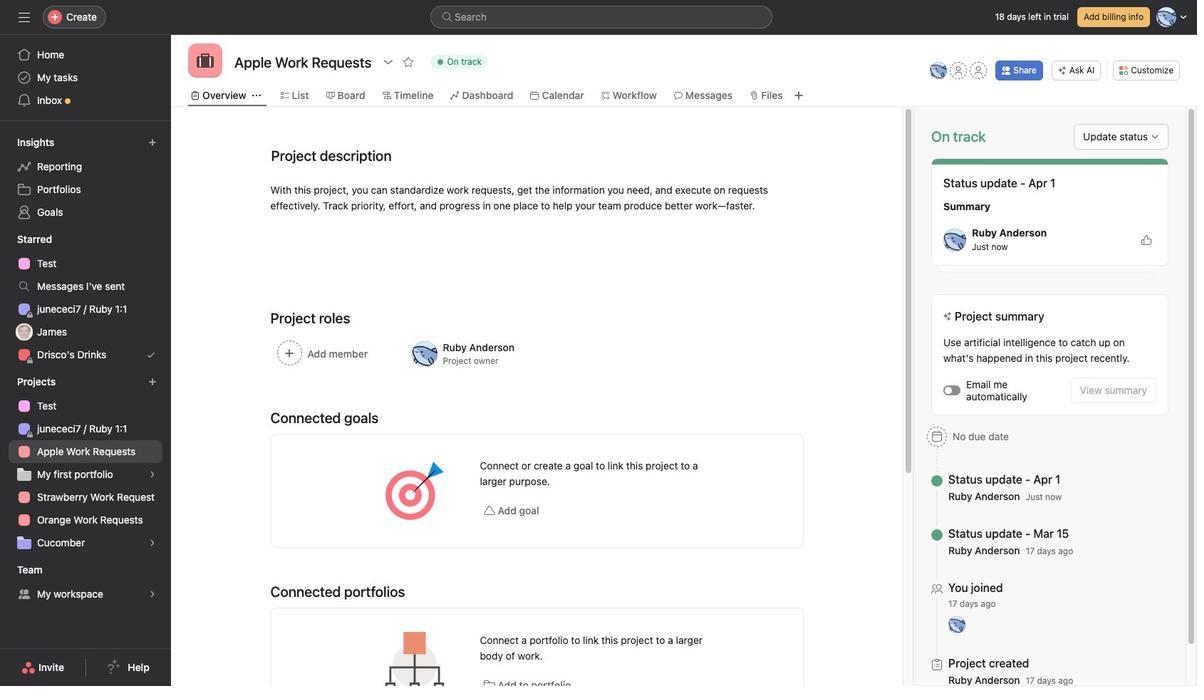 Task type: locate. For each thing, give the bounding box(es) containing it.
None text field
[[231, 49, 375, 75]]

show options image
[[383, 56, 394, 68]]

see details, my first portfolio image
[[148, 471, 157, 479]]

insights element
[[0, 130, 171, 227]]

list box
[[431, 6, 773, 29]]

switch
[[944, 386, 961, 396]]

global element
[[0, 35, 171, 120]]

tab actions image
[[252, 91, 261, 100]]

starred element
[[0, 227, 171, 369]]

add to starred image
[[402, 56, 414, 68]]

teams element
[[0, 558, 171, 609]]



Task type: describe. For each thing, give the bounding box(es) containing it.
briefcase image
[[197, 52, 214, 69]]

add tab image
[[793, 90, 805, 101]]

new insights image
[[148, 138, 157, 147]]

see details, my workspace image
[[148, 590, 157, 599]]

projects element
[[0, 369, 171, 558]]

hide sidebar image
[[19, 11, 30, 23]]

Project description title text field
[[262, 141, 395, 171]]

0 likes. click to like this task image
[[1141, 234, 1153, 246]]

manage project members image
[[931, 62, 948, 79]]

new project or portfolio image
[[148, 378, 157, 386]]

see details, cucomber image
[[148, 539, 157, 548]]

update status image
[[1151, 133, 1160, 141]]

latest status update element
[[932, 158, 1169, 266]]



Task type: vqa. For each thing, say whether or not it's contained in the screenshot.
list box
yes



